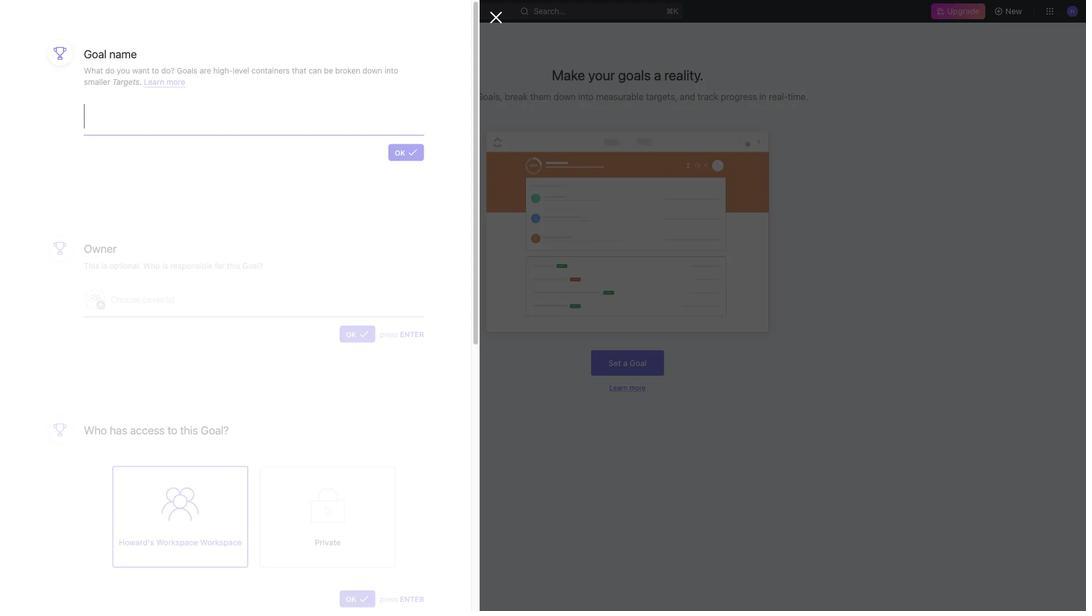 Task type: locate. For each thing, give the bounding box(es) containing it.
set
[[609, 358, 621, 368]]

targets . learn more
[[112, 77, 185, 86]]

0 horizontal spatial workspace
[[156, 538, 198, 547]]

create
[[447, 91, 475, 102]]

down right broken
[[363, 66, 383, 75]]

0 vertical spatial learn more link
[[144, 77, 185, 87]]

1 vertical spatial ok button
[[340, 326, 375, 343]]

to inside the what do you want to do? goals are high-level containers that can be broken down into smaller
[[152, 66, 159, 75]]

2 vertical spatial ok button
[[340, 590, 375, 607]]

0 vertical spatial down
[[363, 66, 383, 75]]

team
[[27, 259, 47, 268]]

1 horizontal spatial into
[[578, 91, 594, 102]]

0 vertical spatial more
[[167, 77, 185, 86]]

enter
[[400, 330, 424, 338], [400, 595, 424, 603]]

learn
[[144, 77, 164, 86], [610, 384, 628, 392]]

0 vertical spatial press enter
[[380, 330, 424, 338]]

1 vertical spatial press enter
[[380, 595, 424, 603]]

1 horizontal spatial more
[[630, 384, 646, 392]]

dialog containing goal name
[[0, 0, 503, 611]]

⌘k
[[667, 7, 679, 16]]

learn more link down set a goal
[[610, 384, 646, 392]]

down down make
[[554, 91, 576, 102]]

learn more link down do?
[[144, 77, 185, 87]]

high-
[[213, 66, 233, 75]]

private
[[315, 538, 341, 547]]

0 vertical spatial goal
[[84, 47, 107, 60]]

who has access to this goal?
[[84, 423, 229, 437]]

targets,
[[646, 91, 678, 102]]

1 horizontal spatial to
[[168, 423, 177, 437]]

1 vertical spatial down
[[554, 91, 576, 102]]

what do you want to do? goals are high-level containers that can be broken down into smaller
[[84, 66, 398, 86]]

into
[[385, 66, 398, 75], [578, 91, 594, 102]]

ok button for owner
[[340, 326, 375, 343]]

choose
[[111, 294, 140, 304]]

0 vertical spatial press
[[380, 330, 398, 338]]

1 vertical spatial enter
[[400, 595, 424, 603]]

make your goals a reality.
[[552, 66, 704, 83]]

ok button for who has access to this goal?
[[340, 590, 375, 607]]

sidebar navigation
[[0, 23, 169, 611]]

ok
[[395, 148, 406, 157], [346, 330, 357, 338], [346, 595, 357, 603]]

press for who has access to this goal?
[[380, 595, 398, 603]]

learn down set
[[610, 384, 628, 392]]

press enter
[[380, 330, 424, 338], [380, 595, 424, 603]]

learn more link
[[144, 77, 185, 87], [610, 384, 646, 392]]

0 horizontal spatial learn more link
[[144, 77, 185, 87]]

goal right set
[[630, 358, 647, 368]]

ok for who has access to this goal?
[[346, 595, 357, 603]]

owner
[[84, 242, 117, 255]]

more down set a goal
[[630, 384, 646, 392]]

press enter for who has access to this goal?
[[380, 595, 424, 603]]

measurable
[[596, 91, 644, 102]]

do?
[[161, 66, 175, 75]]

1 horizontal spatial learn more link
[[610, 384, 646, 392]]

down
[[363, 66, 383, 75], [554, 91, 576, 102]]

1 vertical spatial to
[[168, 423, 177, 437]]

a right set
[[623, 358, 628, 368]]

what
[[84, 66, 103, 75]]

smaller
[[84, 77, 110, 86]]

2 enter from the top
[[400, 595, 424, 603]]

dialog
[[0, 0, 503, 611]]

1 vertical spatial ok
[[346, 330, 357, 338]]

make
[[552, 66, 585, 83]]

upgrade
[[948, 7, 980, 16]]

1 vertical spatial press
[[380, 595, 398, 603]]

goal name
[[84, 47, 137, 60]]

0 vertical spatial learn
[[144, 77, 164, 86]]

more
[[167, 77, 185, 86], [630, 384, 646, 392]]

goals,
[[477, 91, 503, 102]]

0 vertical spatial to
[[152, 66, 159, 75]]

to
[[152, 66, 159, 75], [168, 423, 177, 437]]

press enter for owner
[[380, 330, 424, 338]]

time.
[[788, 91, 809, 102]]

press
[[380, 330, 398, 338], [380, 595, 398, 603]]

0 horizontal spatial a
[[623, 358, 628, 368]]

team space
[[27, 259, 72, 268]]

workspace
[[156, 538, 198, 547], [200, 538, 242, 547]]

goal up what at top left
[[84, 47, 107, 60]]

and
[[680, 91, 696, 102]]

goal
[[84, 47, 107, 60], [630, 358, 647, 368]]

into down your
[[578, 91, 594, 102]]

a up targets,
[[654, 66, 662, 83]]

1 vertical spatial learn more link
[[610, 384, 646, 392]]

your
[[589, 66, 615, 83]]

learn more link inside dialog
[[144, 77, 185, 87]]

to left this
[[168, 423, 177, 437]]

1 vertical spatial a
[[623, 358, 628, 368]]

0 horizontal spatial to
[[152, 66, 159, 75]]

that
[[292, 66, 307, 75]]

0 horizontal spatial down
[[363, 66, 383, 75]]

do
[[105, 66, 115, 75]]

2 press from the top
[[380, 595, 398, 603]]

a
[[654, 66, 662, 83], [623, 358, 628, 368]]

enter for owner
[[400, 330, 424, 338]]

0 vertical spatial a
[[654, 66, 662, 83]]

1 vertical spatial more
[[630, 384, 646, 392]]

1 enter from the top
[[400, 330, 424, 338]]

0 vertical spatial ok
[[395, 148, 406, 157]]

1 horizontal spatial workspace
[[200, 538, 242, 547]]

None text field
[[84, 104, 424, 135]]

can
[[309, 66, 322, 75]]

more down do?
[[167, 77, 185, 86]]

0 horizontal spatial goal
[[84, 47, 107, 60]]

goal inside dialog
[[84, 47, 107, 60]]

search...
[[534, 7, 566, 16]]

reality.
[[665, 66, 704, 83]]

learn right .
[[144, 77, 164, 86]]

1 vertical spatial goal
[[630, 358, 647, 368]]

be
[[324, 66, 333, 75]]

1 press from the top
[[380, 330, 398, 338]]

0 vertical spatial into
[[385, 66, 398, 75]]

1 vertical spatial into
[[578, 91, 594, 102]]

break
[[505, 91, 528, 102]]

goals
[[618, 66, 651, 83]]

0 vertical spatial enter
[[400, 330, 424, 338]]

upgrade link
[[932, 3, 986, 19]]

to left do?
[[152, 66, 159, 75]]

0 horizontal spatial into
[[385, 66, 398, 75]]

2 workspace from the left
[[200, 538, 242, 547]]

ok button
[[389, 144, 424, 161], [340, 326, 375, 343], [340, 590, 375, 607]]

0 horizontal spatial learn
[[144, 77, 164, 86]]

1 horizontal spatial a
[[654, 66, 662, 83]]

1 press enter from the top
[[380, 330, 424, 338]]

has
[[110, 423, 127, 437]]

into right broken
[[385, 66, 398, 75]]

press for owner
[[380, 330, 398, 338]]

1 vertical spatial learn
[[610, 384, 628, 392]]

progress
[[721, 91, 757, 102]]

2 vertical spatial ok
[[346, 595, 357, 603]]

2 press enter from the top
[[380, 595, 424, 603]]

into inside the what do you want to do? goals are high-level containers that can be broken down into smaller
[[385, 66, 398, 75]]

new
[[1006, 7, 1023, 16]]



Task type: vqa. For each thing, say whether or not it's contained in the screenshot.
'All' for All
no



Task type: describe. For each thing, give the bounding box(es) containing it.
learn inside dialog
[[144, 77, 164, 86]]

howard's
[[119, 538, 154, 547]]

home
[[27, 59, 49, 68]]

real-
[[769, 91, 788, 102]]

1 horizontal spatial goal
[[630, 358, 647, 368]]

goals
[[177, 66, 198, 75]]

choose owner(s)
[[111, 294, 175, 304]]

access
[[130, 423, 165, 437]]

are
[[200, 66, 211, 75]]

who
[[84, 423, 107, 437]]

1 horizontal spatial learn
[[610, 384, 628, 392]]

you
[[117, 66, 130, 75]]

0 horizontal spatial more
[[167, 77, 185, 86]]

broken
[[335, 66, 361, 75]]

this
[[180, 423, 198, 437]]

learn more
[[610, 384, 646, 392]]

.
[[140, 77, 142, 86]]

team space link
[[27, 255, 162, 273]]

1 workspace from the left
[[156, 538, 198, 547]]

howard's workspace workspace
[[119, 538, 242, 547]]

targets
[[112, 77, 140, 86]]

goal?
[[201, 423, 229, 437]]

level
[[233, 66, 249, 75]]

1 horizontal spatial down
[[554, 91, 576, 102]]

want
[[132, 66, 150, 75]]

down inside the what do you want to do? goals are high-level containers that can be broken down into smaller
[[363, 66, 383, 75]]

in
[[760, 91, 767, 102]]

enter for who has access to this goal?
[[400, 595, 424, 603]]

create goals, break them down into measurable targets, and track progress in real-time.
[[447, 91, 809, 102]]

new button
[[990, 2, 1029, 20]]

none text field inside dialog
[[84, 104, 424, 135]]

containers
[[252, 66, 290, 75]]

set a goal
[[609, 358, 647, 368]]

home link
[[5, 55, 164, 73]]

space
[[49, 259, 72, 268]]

0 vertical spatial ok button
[[389, 144, 424, 161]]

owner(s)
[[142, 294, 175, 304]]

track
[[698, 91, 719, 102]]

name
[[109, 47, 137, 60]]

ok for owner
[[346, 330, 357, 338]]

them
[[530, 91, 551, 102]]



